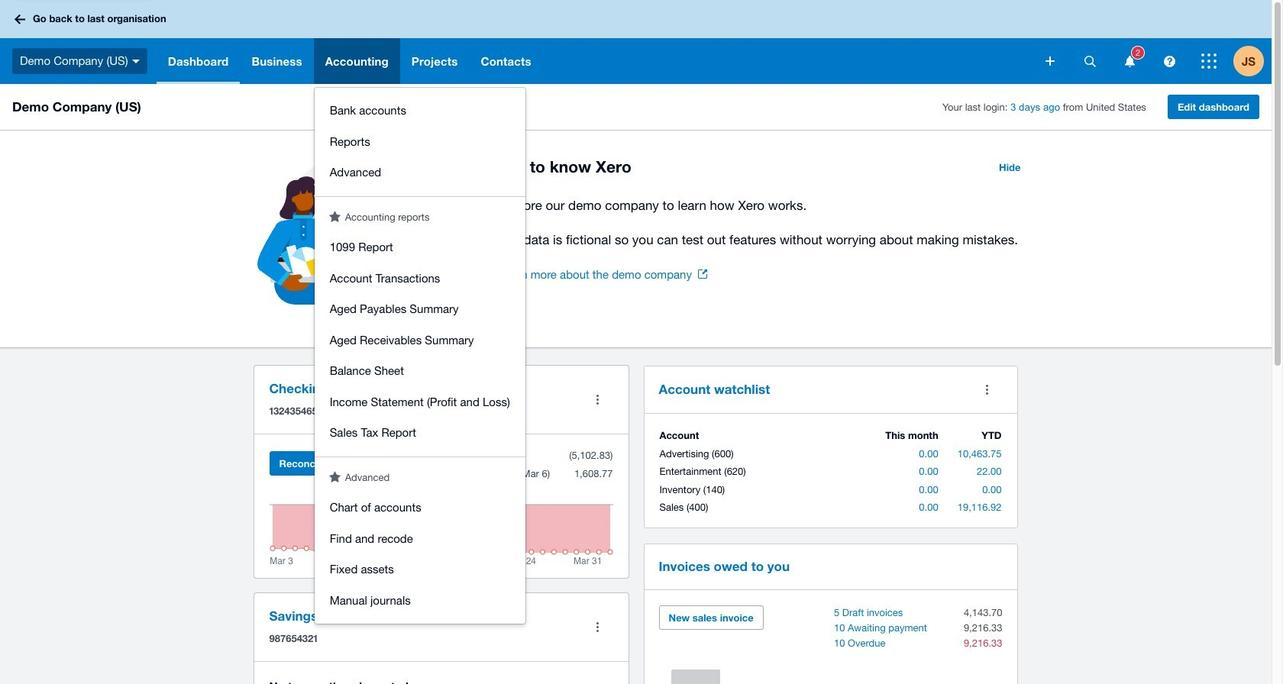 Task type: locate. For each thing, give the bounding box(es) containing it.
group
[[315, 88, 526, 196]]

intro banner body element
[[499, 195, 1031, 251]]

banner
[[0, 0, 1273, 624]]

2 horizontal spatial svg image
[[1202, 53, 1217, 69]]

svg image
[[15, 14, 25, 24], [1085, 55, 1096, 67], [1046, 57, 1055, 66], [132, 59, 140, 63]]

list box
[[315, 88, 526, 624]]

svg image
[[1202, 53, 1217, 69], [1125, 55, 1135, 67], [1164, 55, 1176, 67]]

0 horizontal spatial svg image
[[1125, 55, 1135, 67]]



Task type: vqa. For each thing, say whether or not it's contained in the screenshot.
to associated with use
no



Task type: describe. For each thing, give the bounding box(es) containing it.
accounts watchlist options image
[[973, 374, 1003, 405]]

1 horizontal spatial svg image
[[1164, 55, 1176, 67]]

favourites image
[[329, 211, 341, 222]]

advanced group
[[315, 485, 526, 624]]

reports group
[[315, 225, 526, 457]]

favourites image
[[329, 471, 341, 483]]



